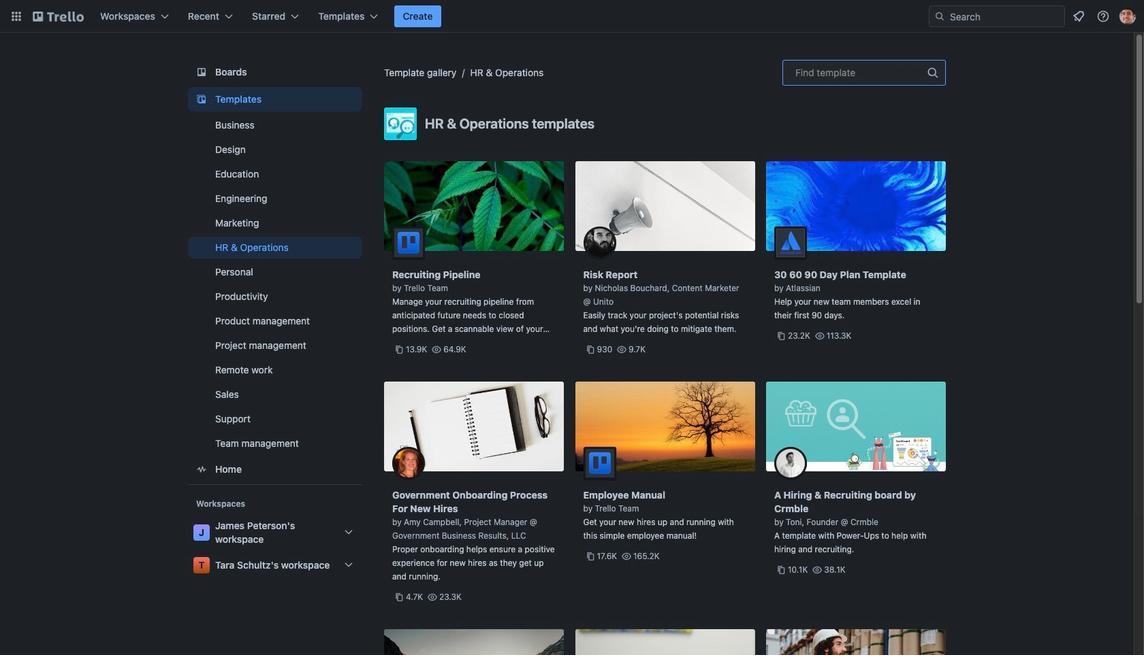 Task type: describe. For each thing, give the bounding box(es) containing it.
board image
[[193, 64, 210, 80]]

james peterson (jamespeterson93) image
[[1120, 8, 1136, 25]]

nicholas bouchard, content marketer @ unito image
[[583, 227, 616, 260]]

amy campbell, project manager @ government business results, llc image
[[392, 447, 425, 480]]

trello team image
[[583, 447, 616, 480]]

Search field
[[929, 5, 1065, 27]]



Task type: vqa. For each thing, say whether or not it's contained in the screenshot.
Back
no



Task type: locate. For each thing, give the bounding box(es) containing it.
atlassian image
[[774, 227, 807, 260]]

0 notifications image
[[1071, 8, 1087, 25]]

search image
[[934, 11, 945, 22]]

trello team image
[[392, 227, 425, 260]]

toni, founder @ crmble image
[[774, 447, 807, 480]]

primary element
[[0, 0, 1144, 33]]

open information menu image
[[1097, 10, 1110, 23]]

template board image
[[193, 91, 210, 108]]

home image
[[193, 462, 210, 478]]

None field
[[783, 60, 946, 86]]

back to home image
[[33, 5, 84, 27]]

hr & operations icon image
[[384, 108, 417, 140]]



